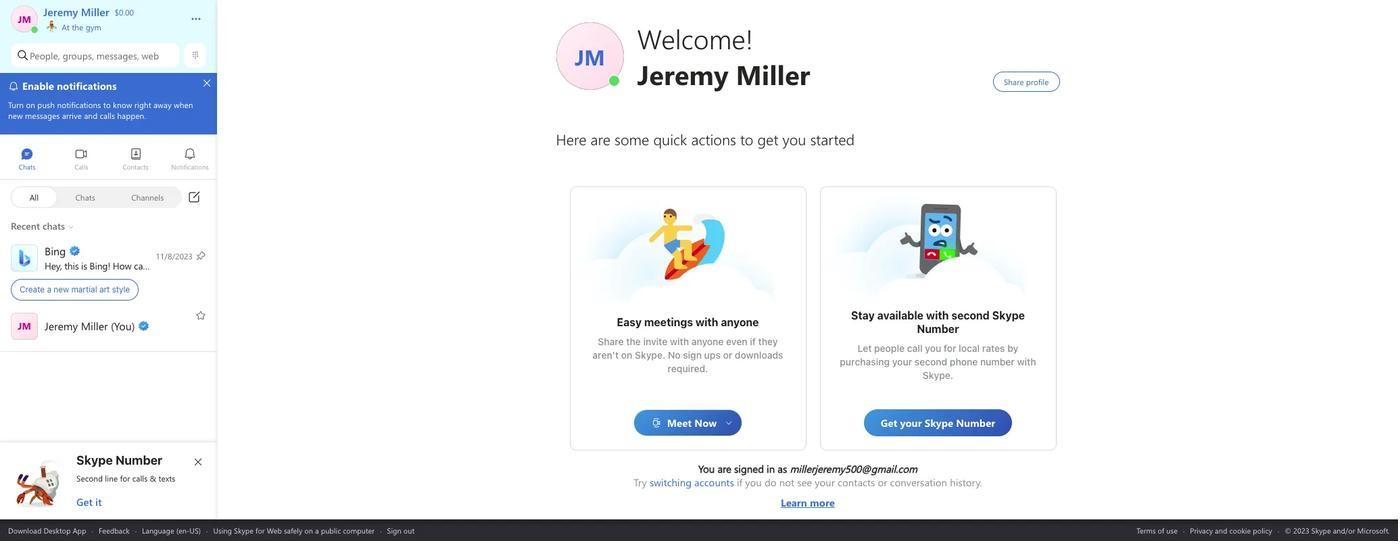 Task type: locate. For each thing, give the bounding box(es) containing it.
it
[[95, 496, 102, 509]]

0 horizontal spatial skype.
[[635, 350, 666, 361]]

available
[[878, 310, 924, 322]]

for right line
[[120, 474, 130, 484]]

0 vertical spatial on
[[622, 350, 633, 361]]

0 horizontal spatial for
[[120, 474, 130, 484]]

0 vertical spatial if
[[750, 336, 756, 348]]

number up calls on the left of the page
[[116, 454, 163, 468]]

or inside "share the invite with anyone even if they aren't on skype. no sign ups or downloads required."
[[723, 350, 733, 361]]

your
[[893, 356, 913, 368], [815, 476, 835, 490]]

for left local at the right bottom of page
[[944, 343, 957, 354]]

0 vertical spatial skype.
[[635, 350, 666, 361]]

your inside let people call you for local rates by purchasing your second phone number with skype.
[[893, 356, 913, 368]]

history.
[[951, 476, 983, 490]]

terms
[[1137, 526, 1156, 536]]

the for gym
[[72, 22, 83, 32]]

0 horizontal spatial skype
[[76, 454, 113, 468]]

1 horizontal spatial a
[[315, 526, 319, 536]]

a
[[47, 285, 51, 295], [315, 526, 319, 536]]

this
[[64, 259, 79, 272]]

get it
[[76, 496, 102, 509]]

a left the 'new'
[[47, 285, 51, 295]]

0 vertical spatial you
[[176, 259, 191, 272]]

out
[[404, 526, 415, 536]]

skype right the using
[[234, 526, 254, 536]]

0 horizontal spatial on
[[305, 526, 313, 536]]

2 vertical spatial for
[[256, 526, 265, 536]]

1 horizontal spatial skype.
[[923, 370, 954, 382]]

0 horizontal spatial or
[[723, 350, 733, 361]]

2 horizontal spatial skype
[[993, 310, 1026, 322]]

1 vertical spatial the
[[627, 336, 641, 348]]

if right are
[[737, 476, 743, 490]]

people
[[875, 343, 905, 354]]

download
[[8, 526, 42, 536]]

1 vertical spatial skype.
[[923, 370, 954, 382]]

i
[[151, 259, 153, 272]]

1 horizontal spatial number
[[917, 323, 960, 336]]

the inside button
[[72, 22, 83, 32]]

2 vertical spatial you
[[746, 476, 762, 490]]

at
[[62, 22, 70, 32]]

0 vertical spatial a
[[47, 285, 51, 295]]

if inside try switching accounts if you do not see your contacts or conversation history. learn more
[[737, 476, 743, 490]]

terms of use link
[[1137, 526, 1178, 536]]

no
[[668, 350, 681, 361]]

skype number
[[76, 454, 163, 468]]

1 horizontal spatial or
[[878, 476, 888, 490]]

second up local at the right bottom of page
[[952, 310, 990, 322]]

if up downloads
[[750, 336, 756, 348]]

get
[[76, 496, 93, 509]]

1 vertical spatial number
[[116, 454, 163, 468]]

switching accounts link
[[650, 476, 735, 490]]

you right call
[[926, 343, 942, 354]]

you right help
[[176, 259, 191, 272]]

not
[[780, 476, 795, 490]]

1 vertical spatial for
[[120, 474, 130, 484]]

you are signed in as
[[699, 463, 790, 476]]

0 horizontal spatial if
[[737, 476, 743, 490]]

downloads
[[735, 350, 784, 361]]

0 vertical spatial for
[[944, 343, 957, 354]]

the inside "share the invite with anyone even if they aren't on skype. no sign ups or downloads required."
[[627, 336, 641, 348]]

language
[[142, 526, 174, 536]]

stay
[[852, 310, 875, 322]]

your down call
[[893, 356, 913, 368]]

channels
[[131, 192, 164, 203]]

new
[[54, 285, 69, 295]]

or right ups
[[723, 350, 733, 361]]

1 horizontal spatial your
[[893, 356, 913, 368]]

0 vertical spatial skype
[[993, 310, 1026, 322]]

do
[[765, 476, 777, 490]]

1 horizontal spatial you
[[746, 476, 762, 490]]

all
[[30, 192, 39, 203]]

the
[[72, 22, 83, 32], [627, 336, 641, 348]]

people, groups, messages, web
[[30, 49, 159, 62]]

if
[[750, 336, 756, 348], [737, 476, 743, 490]]

ups
[[705, 350, 721, 361]]

local
[[959, 343, 980, 354]]

rates
[[983, 343, 1006, 354]]

0 vertical spatial number
[[917, 323, 960, 336]]

number up call
[[917, 323, 960, 336]]

1 horizontal spatial the
[[627, 336, 641, 348]]

2 horizontal spatial you
[[926, 343, 942, 354]]

for inside let people call you for local rates by purchasing your second phone number with skype.
[[944, 343, 957, 354]]

learn more link
[[634, 490, 983, 510]]

0 horizontal spatial the
[[72, 22, 83, 32]]

groups,
[[63, 49, 94, 62]]

second inside let people call you for local rates by purchasing your second phone number with skype.
[[915, 356, 948, 368]]

number inside stay available with second skype number
[[917, 323, 960, 336]]

sign
[[387, 526, 402, 536]]

skype. inside "share the invite with anyone even if they aren't on skype. no sign ups or downloads required."
[[635, 350, 666, 361]]

0 horizontal spatial you
[[176, 259, 191, 272]]

1 vertical spatial if
[[737, 476, 743, 490]]

skype. down phone
[[923, 370, 954, 382]]

2 horizontal spatial for
[[944, 343, 957, 354]]

you
[[699, 463, 715, 476]]

with inside stay available with second skype number
[[927, 310, 949, 322]]

skype.
[[635, 350, 666, 361], [923, 370, 954, 382]]

0 vertical spatial your
[[893, 356, 913, 368]]

or
[[723, 350, 733, 361], [878, 476, 888, 490]]

1 vertical spatial or
[[878, 476, 888, 490]]

people,
[[30, 49, 60, 62]]

call
[[908, 343, 923, 354]]

public
[[321, 526, 341, 536]]

a left public
[[315, 526, 319, 536]]

app
[[73, 526, 86, 536]]

policy
[[1254, 526, 1273, 536]]

messages,
[[97, 49, 139, 62]]

1 vertical spatial you
[[926, 343, 942, 354]]

0 horizontal spatial number
[[116, 454, 163, 468]]

skype. down invite
[[635, 350, 666, 361]]

tab list
[[0, 142, 217, 179]]

aren't
[[593, 350, 619, 361]]

1 vertical spatial skype
[[76, 454, 113, 468]]

for inside skype number element
[[120, 474, 130, 484]]

skype. inside let people call you for local rates by purchasing your second phone number with skype.
[[923, 370, 954, 382]]

for left web
[[256, 526, 265, 536]]

of
[[1158, 526, 1165, 536]]

using skype for web safely on a public computer
[[213, 526, 375, 536]]

on
[[622, 350, 633, 361], [305, 526, 313, 536]]

feedback
[[99, 526, 130, 536]]

phone
[[950, 356, 978, 368]]

second
[[952, 310, 990, 322], [915, 356, 948, 368]]

0 vertical spatial the
[[72, 22, 83, 32]]

texts
[[159, 474, 175, 484]]

0 horizontal spatial second
[[915, 356, 948, 368]]

on inside "share the invite with anyone even if they aren't on skype. no sign ups or downloads required."
[[622, 350, 633, 361]]

purchasing
[[840, 356, 890, 368]]

1 horizontal spatial second
[[952, 310, 990, 322]]

required.
[[668, 363, 709, 375]]

anyone up even on the right bottom of page
[[721, 317, 759, 329]]

you
[[176, 259, 191, 272], [926, 343, 942, 354], [746, 476, 762, 490]]

with inside "share the invite with anyone even if they aren't on skype. no sign ups or downloads required."
[[670, 336, 689, 348]]

1 vertical spatial your
[[815, 476, 835, 490]]

skype up by on the bottom right
[[993, 310, 1026, 322]]

0 horizontal spatial a
[[47, 285, 51, 295]]

1 vertical spatial second
[[915, 356, 948, 368]]

with down by on the bottom right
[[1018, 356, 1037, 368]]

1 horizontal spatial on
[[622, 350, 633, 361]]

second inside stay available with second skype number
[[952, 310, 990, 322]]

you left "do"
[[746, 476, 762, 490]]

learn
[[781, 497, 808, 510]]

skype inside stay available with second skype number
[[993, 310, 1026, 322]]

skype up second
[[76, 454, 113, 468]]

for
[[944, 343, 957, 354], [120, 474, 130, 484], [256, 526, 265, 536]]

0 vertical spatial or
[[723, 350, 733, 361]]

your inside try switching accounts if you do not see your contacts or conversation history. learn more
[[815, 476, 835, 490]]

the down easy
[[627, 336, 641, 348]]

second down call
[[915, 356, 948, 368]]

or right 'contacts'
[[878, 476, 888, 490]]

your right see
[[815, 476, 835, 490]]

1 horizontal spatial for
[[256, 526, 265, 536]]

with up no
[[670, 336, 689, 348]]

1 horizontal spatial if
[[750, 336, 756, 348]]

2 vertical spatial skype
[[234, 526, 254, 536]]

0 vertical spatial second
[[952, 310, 990, 322]]

1 vertical spatial on
[[305, 526, 313, 536]]

more
[[810, 497, 835, 510]]

use
[[1167, 526, 1178, 536]]

1 vertical spatial anyone
[[692, 336, 724, 348]]

privacy and cookie policy
[[1191, 526, 1273, 536]]

the right at
[[72, 22, 83, 32]]

anyone
[[721, 317, 759, 329], [692, 336, 724, 348]]

on down share
[[622, 350, 633, 361]]

on right safely
[[305, 526, 313, 536]]

0 horizontal spatial your
[[815, 476, 835, 490]]

with right available
[[927, 310, 949, 322]]

you inside try switching accounts if you do not see your contacts or conversation history. learn more
[[746, 476, 762, 490]]

anyone up ups
[[692, 336, 724, 348]]



Task type: vqa. For each thing, say whether or not it's contained in the screenshot.
texts
yes



Task type: describe. For each thing, give the bounding box(es) containing it.
chats
[[75, 192, 95, 203]]

&
[[150, 474, 156, 484]]

computer
[[343, 526, 375, 536]]

privacy
[[1191, 526, 1214, 536]]

gym
[[86, 22, 101, 32]]

meetings
[[645, 317, 693, 329]]

the for invite
[[627, 336, 641, 348]]

hey, this is bing ! how can i help you today?
[[45, 259, 222, 272]]

if inside "share the invite with anyone even if they aren't on skype. no sign ups or downloads required."
[[750, 336, 756, 348]]

and
[[1216, 526, 1228, 536]]

even
[[727, 336, 748, 348]]

accounts
[[695, 476, 735, 490]]

1 vertical spatial a
[[315, 526, 319, 536]]

web
[[142, 49, 159, 62]]

download desktop app
[[8, 526, 86, 536]]

anyone inside "share the invite with anyone even if they aren't on skype. no sign ups or downloads required."
[[692, 336, 724, 348]]

are
[[718, 463, 732, 476]]

signed
[[735, 463, 764, 476]]

desktop
[[44, 526, 71, 536]]

they
[[759, 336, 778, 348]]

easy meetings with anyone
[[617, 317, 759, 329]]

sign out link
[[387, 526, 415, 536]]

stay available with second skype number
[[852, 310, 1028, 336]]

switching
[[650, 476, 692, 490]]

whosthis
[[898, 201, 940, 215]]

privacy and cookie policy link
[[1191, 526, 1273, 536]]

1 horizontal spatial skype
[[234, 526, 254, 536]]

terms of use
[[1137, 526, 1178, 536]]

in
[[767, 463, 775, 476]]

share the invite with anyone even if they aren't on skype. no sign ups or downloads required.
[[593, 336, 786, 375]]

line
[[105, 474, 118, 484]]

safely
[[284, 526, 303, 536]]

can
[[134, 259, 148, 272]]

conversation
[[891, 476, 948, 490]]

us)
[[190, 526, 201, 536]]

skype number element
[[11, 454, 206, 509]]

cookie
[[1230, 526, 1252, 536]]

(en-
[[176, 526, 190, 536]]

feedback link
[[99, 526, 130, 536]]

calls
[[132, 474, 148, 484]]

using skype for web safely on a public computer link
[[213, 526, 375, 536]]

invite
[[644, 336, 668, 348]]

let
[[858, 343, 872, 354]]

is
[[81, 259, 87, 272]]

art
[[99, 285, 110, 295]]

today?
[[193, 259, 220, 272]]

with up ups
[[696, 317, 719, 329]]

style
[[112, 285, 130, 295]]

contacts
[[838, 476, 876, 490]]

language (en-us) link
[[142, 526, 201, 536]]

!
[[108, 259, 110, 272]]

let people call you for local rates by purchasing your second phone number with skype.
[[840, 343, 1039, 382]]

easy
[[617, 317, 642, 329]]

help
[[155, 259, 173, 272]]

second line for calls & texts
[[76, 474, 175, 484]]

martial
[[71, 285, 97, 295]]

language (en-us)
[[142, 526, 201, 536]]

create
[[20, 285, 45, 295]]

see
[[798, 476, 813, 490]]

or inside try switching accounts if you do not see your contacts or conversation history. learn more
[[878, 476, 888, 490]]

mansurfer
[[648, 208, 696, 222]]

sign out
[[387, 526, 415, 536]]

share
[[598, 336, 624, 348]]

number
[[981, 356, 1015, 368]]

you inside let people call you for local rates by purchasing your second phone number with skype.
[[926, 343, 942, 354]]

sign
[[683, 350, 702, 361]]

how
[[113, 259, 132, 272]]

0 vertical spatial anyone
[[721, 317, 759, 329]]

by
[[1008, 343, 1019, 354]]

create a new martial art style
[[20, 285, 130, 295]]

for for using skype for web safely on a public computer
[[256, 526, 265, 536]]

for for second line for calls & texts
[[120, 474, 130, 484]]

web
[[267, 526, 282, 536]]

try switching accounts if you do not see your contacts or conversation history. learn more
[[634, 476, 983, 510]]

people, groups, messages, web button
[[11, 43, 179, 68]]

at the gym button
[[43, 19, 177, 32]]

download desktop app link
[[8, 526, 86, 536]]

with inside let people call you for local rates by purchasing your second phone number with skype.
[[1018, 356, 1037, 368]]

at the gym
[[60, 22, 101, 32]]

as
[[778, 463, 788, 476]]

try
[[634, 476, 647, 490]]



